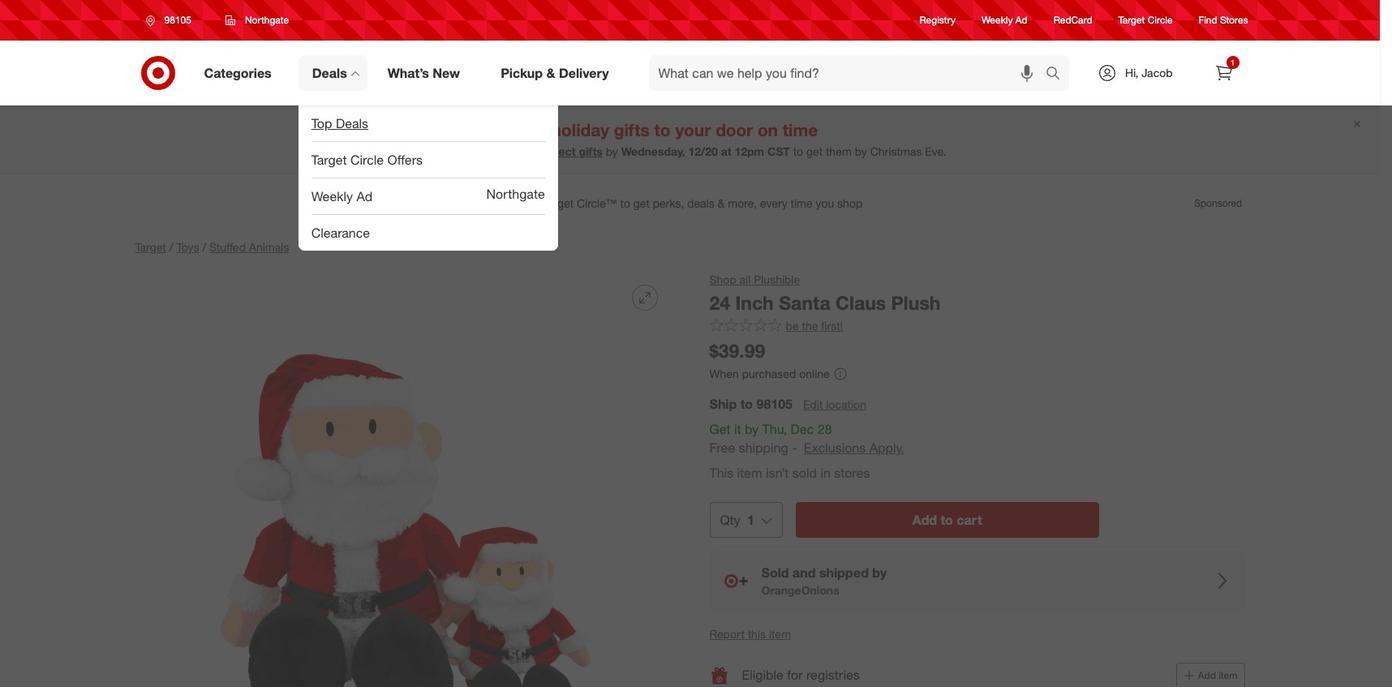 Task type: describe. For each thing, give the bounding box(es) containing it.
santa
[[779, 291, 831, 314]]

pickup & delivery
[[501, 65, 609, 81]]

target circle offers link
[[298, 142, 558, 178]]

shipped
[[819, 565, 869, 581]]

target / toys / stuffed animals
[[135, 240, 289, 254]]

eve.
[[925, 144, 946, 158]]

ship for to
[[710, 396, 737, 413]]

report this item button
[[710, 626, 791, 642]]

deals inside deals link
[[312, 65, 347, 81]]

this
[[710, 465, 734, 481]]

hi,
[[1125, 66, 1139, 80]]

this item isn't sold in stores
[[710, 465, 870, 481]]

stores
[[834, 465, 870, 481]]

stores
[[1220, 14, 1248, 26]]

redcard link
[[1054, 13, 1093, 27]]

to left get
[[793, 144, 803, 158]]

search
[[1039, 66, 1078, 82]]

door
[[716, 119, 753, 141]]

item for this
[[737, 465, 762, 481]]

top
[[311, 115, 332, 131]]

be
[[786, 319, 799, 332]]

orangeonions
[[762, 583, 840, 597]]

location
[[826, 398, 867, 412]]

in
[[821, 465, 831, 481]]

free
[[710, 440, 735, 456]]

12pm
[[735, 144, 764, 158]]

registry link
[[920, 13, 956, 27]]

-
[[792, 440, 797, 456]]

to up wednesday, in the top left of the page
[[654, 119, 671, 141]]

find stores
[[1199, 14, 1248, 26]]

ship for holiday
[[511, 119, 547, 141]]

1 / from the left
[[169, 240, 173, 254]]

98105 inside 'dropdown button'
[[164, 14, 191, 26]]

your
[[675, 119, 711, 141]]

exclusions
[[804, 440, 866, 456]]

search button
[[1039, 55, 1078, 94]]

eligible
[[742, 667, 784, 683]]

$39.99
[[710, 339, 765, 362]]

item for add
[[1219, 669, 1238, 681]]

northgate inside dropdown button
[[245, 14, 289, 26]]

purchased
[[742, 366, 796, 380]]

2 / from the left
[[202, 240, 206, 254]]

by down holiday
[[606, 144, 618, 158]]

to up it
[[741, 396, 753, 413]]

jacob
[[1142, 66, 1173, 80]]

get it by thu, dec 28 free shipping - exclusions apply.
[[710, 421, 904, 456]]

find
[[1199, 14, 1218, 26]]

28
[[818, 421, 832, 438]]

ship to 98105
[[710, 396, 793, 413]]

report
[[710, 627, 745, 641]]

by inside the get it by thu, dec 28 free shipping - exclusions apply.
[[745, 421, 759, 438]]

circle for target circle
[[1148, 14, 1173, 26]]

shop
[[710, 273, 737, 286]]

what's new
[[388, 65, 460, 81]]

0 vertical spatial weekly ad
[[982, 14, 1028, 26]]

exclusions apply. button
[[804, 439, 904, 458]]

target for target circle offers
[[311, 151, 347, 168]]

and
[[793, 565, 816, 581]]

cst
[[768, 144, 790, 158]]

cart
[[957, 512, 982, 528]]

1
[[1231, 58, 1235, 67]]

target circle offers
[[311, 151, 423, 168]]

0 horizontal spatial ad
[[357, 188, 373, 204]]

add for add to cart
[[913, 512, 937, 528]]

pickup & delivery link
[[487, 55, 629, 91]]

&
[[546, 65, 555, 81]]

toys link
[[176, 240, 199, 254]]

12/20
[[689, 144, 718, 158]]

what's new link
[[374, 55, 480, 91]]

add to cart button
[[796, 502, 1099, 538]]

add for add item
[[1198, 669, 1216, 681]]

target link
[[135, 240, 166, 254]]

redcard
[[1054, 14, 1093, 26]]

target for target circle
[[1119, 14, 1145, 26]]

plush
[[891, 291, 941, 314]]

add to cart
[[913, 512, 982, 528]]

0 horizontal spatial target
[[135, 240, 166, 254]]

at
[[721, 144, 732, 158]]

categories
[[204, 65, 272, 81]]

clearance
[[311, 224, 370, 241]]

sold
[[762, 565, 789, 581]]

the
[[802, 319, 818, 332]]

24 inch santa claus plush, 1 of 2 image
[[135, 272, 671, 687]]

top deals
[[311, 115, 368, 131]]



Task type: locate. For each thing, give the bounding box(es) containing it.
1 vertical spatial target
[[311, 151, 347, 168]]

target circle
[[1119, 14, 1173, 26]]

shop all plushible 24 inch santa claus plush
[[710, 273, 941, 314]]

shipping
[[739, 440, 788, 456]]

be the first!
[[786, 319, 843, 332]]

deals up top
[[312, 65, 347, 81]]

circle for target circle offers
[[350, 151, 384, 168]]

ship holiday gifts to your door on time select gifts by wednesday, 12/20 at 12pm cst to get them by christmas eve.
[[511, 119, 946, 158]]

weekly ad right the registry
[[982, 14, 1028, 26]]

target left toys link
[[135, 240, 166, 254]]

1 vertical spatial 98105
[[757, 396, 793, 413]]

ad inside the weekly ad link
[[1016, 14, 1028, 26]]

98105
[[164, 14, 191, 26], [757, 396, 793, 413]]

weekly up "clearance" at the top left of page
[[311, 188, 353, 204]]

add inside button
[[1198, 669, 1216, 681]]

to left cart
[[941, 512, 953, 528]]

on
[[758, 119, 778, 141]]

1 vertical spatial weekly ad
[[311, 188, 373, 204]]

item inside button
[[769, 627, 791, 641]]

toys
[[176, 240, 199, 254]]

1 vertical spatial circle
[[350, 151, 384, 168]]

weekly
[[982, 14, 1013, 26], [311, 188, 353, 204]]

/ left the toys
[[169, 240, 173, 254]]

1 horizontal spatial weekly ad
[[982, 14, 1028, 26]]

fulfillment region
[[710, 395, 1245, 612]]

0 horizontal spatial ship
[[511, 119, 547, 141]]

circle left "find"
[[1148, 14, 1173, 26]]

them
[[826, 144, 852, 158]]

when purchased online
[[710, 366, 830, 380]]

target
[[1119, 14, 1145, 26], [311, 151, 347, 168], [135, 240, 166, 254]]

categories link
[[190, 55, 292, 91]]

to
[[654, 119, 671, 141], [793, 144, 803, 158], [741, 396, 753, 413], [941, 512, 953, 528]]

weekly ad link
[[982, 13, 1028, 27]]

edit location
[[803, 398, 867, 412]]

eligible for registries
[[742, 667, 860, 683]]

isn't
[[766, 465, 789, 481]]

0 vertical spatial weekly
[[982, 14, 1013, 26]]

gifts up wednesday, in the top left of the page
[[614, 119, 650, 141]]

ship up select
[[511, 119, 547, 141]]

ship up get
[[710, 396, 737, 413]]

0 horizontal spatial gifts
[[579, 144, 603, 158]]

target circle link
[[1119, 13, 1173, 27]]

sold and shipped by orangeonions
[[762, 565, 887, 597]]

1 vertical spatial ad
[[357, 188, 373, 204]]

ad
[[1016, 14, 1028, 26], [357, 188, 373, 204]]

1 horizontal spatial 98105
[[757, 396, 793, 413]]

add item button
[[1176, 663, 1245, 687]]

add inside button
[[913, 512, 937, 528]]

by
[[606, 144, 618, 158], [855, 144, 867, 158], [745, 421, 759, 438], [873, 565, 887, 581]]

edit
[[803, 398, 823, 412]]

item inside fulfillment region
[[737, 465, 762, 481]]

all
[[740, 273, 751, 286]]

1 horizontal spatial add
[[1198, 669, 1216, 681]]

animals
[[249, 240, 289, 254]]

inch
[[736, 291, 774, 314]]

dec
[[791, 421, 814, 438]]

98105 inside fulfillment region
[[757, 396, 793, 413]]

christmas
[[870, 144, 922, 158]]

thu,
[[762, 421, 787, 438]]

1 horizontal spatial ad
[[1016, 14, 1028, 26]]

get
[[806, 144, 823, 158]]

item inside button
[[1219, 669, 1238, 681]]

/ right toys link
[[202, 240, 206, 254]]

1 horizontal spatial /
[[202, 240, 206, 254]]

deals inside 'top deals' link
[[336, 115, 368, 131]]

circle
[[1148, 14, 1173, 26], [350, 151, 384, 168]]

0 vertical spatial ad
[[1016, 14, 1028, 26]]

target down top
[[311, 151, 347, 168]]

claus
[[836, 291, 886, 314]]

0 vertical spatial deals
[[312, 65, 347, 81]]

northgate up categories link
[[245, 14, 289, 26]]

98105 left northgate dropdown button
[[164, 14, 191, 26]]

deals link
[[298, 55, 367, 91]]

top deals link
[[298, 105, 558, 141]]

0 horizontal spatial /
[[169, 240, 173, 254]]

0 vertical spatial 98105
[[164, 14, 191, 26]]

0 vertical spatial circle
[[1148, 14, 1173, 26]]

add item
[[1198, 669, 1238, 681]]

northgate down select
[[486, 186, 545, 202]]

it
[[734, 421, 741, 438]]

gifts down holiday
[[579, 144, 603, 158]]

1 vertical spatial ship
[[710, 396, 737, 413]]

1 vertical spatial weekly
[[311, 188, 353, 204]]

24
[[710, 291, 730, 314]]

0 vertical spatial ship
[[511, 119, 547, 141]]

/
[[169, 240, 173, 254], [202, 240, 206, 254]]

0 vertical spatial add
[[913, 512, 937, 528]]

pickup
[[501, 65, 543, 81]]

0 horizontal spatial weekly ad
[[311, 188, 373, 204]]

1 horizontal spatial northgate
[[486, 186, 545, 202]]

registry
[[920, 14, 956, 26]]

2 horizontal spatial target
[[1119, 14, 1145, 26]]

northgate button
[[215, 6, 299, 35]]

0 horizontal spatial circle
[[350, 151, 384, 168]]

0 vertical spatial item
[[737, 465, 762, 481]]

ship inside ship holiday gifts to your door on time select gifts by wednesday, 12/20 at 12pm cst to get them by christmas eve.
[[511, 119, 547, 141]]

apply.
[[870, 440, 904, 456]]

select
[[543, 144, 576, 158]]

1 horizontal spatial gifts
[[614, 119, 650, 141]]

advertisement region
[[122, 184, 1258, 223]]

offers
[[388, 151, 423, 168]]

online
[[799, 366, 830, 380]]

stuffed animals link
[[209, 240, 289, 254]]

time
[[783, 119, 818, 141]]

by right it
[[745, 421, 759, 438]]

What can we help you find? suggestions appear below search field
[[649, 55, 1050, 91]]

1 vertical spatial northgate
[[486, 186, 545, 202]]

weekly ad up "clearance" at the top left of page
[[311, 188, 373, 204]]

report this item
[[710, 627, 791, 641]]

target up hi,
[[1119, 14, 1145, 26]]

0 horizontal spatial item
[[737, 465, 762, 481]]

1 horizontal spatial circle
[[1148, 14, 1173, 26]]

1 vertical spatial gifts
[[579, 144, 603, 158]]

when
[[710, 366, 739, 380]]

to inside button
[[941, 512, 953, 528]]

by inside the sold and shipped by orangeonions
[[873, 565, 887, 581]]

clearance link
[[298, 215, 558, 251]]

this
[[748, 627, 766, 641]]

2 horizontal spatial item
[[1219, 669, 1238, 681]]

gifts
[[614, 119, 650, 141], [579, 144, 603, 158]]

1 link
[[1206, 55, 1242, 91]]

1 vertical spatial item
[[769, 627, 791, 641]]

1 vertical spatial deals
[[336, 115, 368, 131]]

1 vertical spatial add
[[1198, 669, 1216, 681]]

1 horizontal spatial item
[[769, 627, 791, 641]]

0 vertical spatial target
[[1119, 14, 1145, 26]]

for
[[787, 667, 803, 683]]

0 vertical spatial northgate
[[245, 14, 289, 26]]

0 vertical spatial gifts
[[614, 119, 650, 141]]

what's
[[388, 65, 429, 81]]

by right shipped
[[873, 565, 887, 581]]

first!
[[821, 319, 843, 332]]

1 horizontal spatial target
[[311, 151, 347, 168]]

ad left redcard
[[1016, 14, 1028, 26]]

ship inside fulfillment region
[[710, 396, 737, 413]]

0 horizontal spatial northgate
[[245, 14, 289, 26]]

delivery
[[559, 65, 609, 81]]

be the first! link
[[710, 318, 843, 334]]

circle left the offers
[[350, 151, 384, 168]]

ad down 'target circle offers'
[[357, 188, 373, 204]]

sold
[[793, 465, 817, 481]]

0 horizontal spatial add
[[913, 512, 937, 528]]

plushible
[[754, 273, 800, 286]]

1 horizontal spatial ship
[[710, 396, 737, 413]]

ship
[[511, 119, 547, 141], [710, 396, 737, 413]]

add
[[913, 512, 937, 528], [1198, 669, 1216, 681]]

2 vertical spatial item
[[1219, 669, 1238, 681]]

98105 button
[[135, 6, 208, 35]]

weekly right the registry
[[982, 14, 1013, 26]]

0 horizontal spatial 98105
[[164, 14, 191, 26]]

find stores link
[[1199, 13, 1248, 27]]

stuffed
[[209, 240, 246, 254]]

0 horizontal spatial weekly
[[311, 188, 353, 204]]

registries
[[806, 667, 860, 683]]

98105 up thu,
[[757, 396, 793, 413]]

northgate
[[245, 14, 289, 26], [486, 186, 545, 202]]

hi, jacob
[[1125, 66, 1173, 80]]

1 horizontal spatial weekly
[[982, 14, 1013, 26]]

wednesday,
[[621, 144, 685, 158]]

deals right top
[[336, 115, 368, 131]]

by right them
[[855, 144, 867, 158]]

2 vertical spatial target
[[135, 240, 166, 254]]



Task type: vqa. For each thing, say whether or not it's contained in the screenshot.
2 link
no



